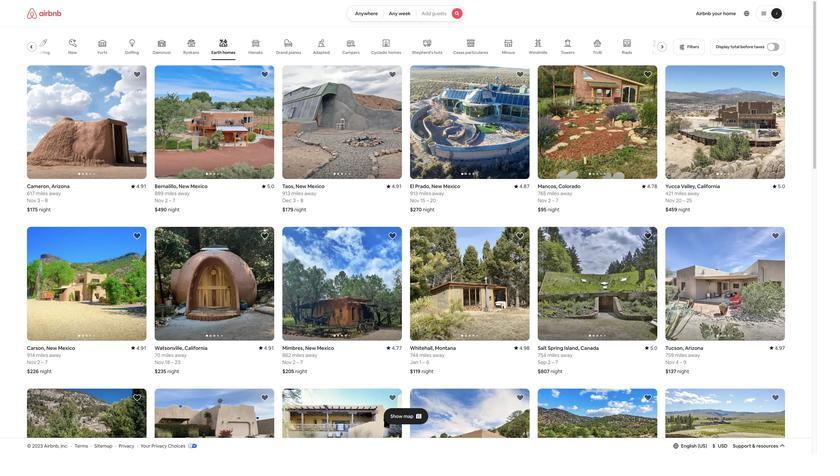 Task type: vqa. For each thing, say whether or not it's contained in the screenshot.
5 to the right
no



Task type: describe. For each thing, give the bounding box(es) containing it.
cameron, arizona 617 miles away nov 3 – 8 $175 night
[[27, 183, 70, 213]]

new left yurts
[[68, 50, 77, 55]]

$
[[713, 443, 716, 449]]

– inside taos, new mexico 913 miles away dec 3 – 8 $179 night
[[297, 197, 300, 204]]

display
[[717, 44, 731, 50]]

$119
[[410, 368, 421, 375]]

– inside whitehall, montana 744 miles away jan 1 – 6 $119 night
[[423, 359, 426, 365]]

4.98 out of 5 average rating image
[[515, 345, 530, 351]]

arizona for 759 miles away
[[686, 345, 704, 351]]

jan
[[410, 359, 419, 365]]

mancos, colorado 765 miles away nov 2 – 7 $95 night
[[538, 183, 581, 213]]

$226
[[27, 368, 39, 375]]

miles inside taos, new mexico 913 miles away dec 3 – 8 $179 night
[[292, 190, 304, 197]]

carson, new mexico 914 miles away nov 2 – 7 $226 night
[[27, 345, 75, 375]]

4.97
[[776, 345, 786, 351]]

889
[[155, 190, 164, 197]]

– inside yucca valley, california 421 miles away nov 20 – 25 $459 night
[[683, 197, 686, 204]]

pianos
[[289, 50, 301, 55]]

miles inside watsonville, california 70 miles away nov 18 – 23 $235 night
[[162, 352, 174, 358]]

mexico for mimbres, new mexico 862 miles away nov 2 – 7 $205 night
[[317, 345, 334, 351]]

terms link
[[75, 443, 88, 449]]

salt spring island, canada 754 miles away sep 2 – 7 $807 night
[[538, 345, 599, 375]]

4.91 for cameron, arizona 617 miles away nov 3 – 8 $175 night
[[137, 183, 147, 190]]

add to wishlist: mancos, colorado image
[[645, 70, 653, 79]]

miles inside cameron, arizona 617 miles away nov 3 – 8 $175 night
[[36, 190, 48, 197]]

hanoks
[[249, 50, 263, 55]]

riads
[[623, 50, 633, 55]]

miles inside mimbres, new mexico 862 miles away nov 2 – 7 $205 night
[[293, 352, 305, 358]]

california inside watsonville, california 70 miles away nov 18 – 23 $235 night
[[185, 345, 208, 351]]

away inside cameron, arizona 617 miles away nov 3 – 8 $175 night
[[49, 190, 61, 197]]

taos, new mexico 913 miles away dec 3 – 8 $179 night
[[283, 183, 325, 213]]

8 inside cameron, arizona 617 miles away nov 3 – 8 $175 night
[[45, 197, 48, 204]]

away inside mimbres, new mexico 862 miles away nov 2 – 7 $205 night
[[306, 352, 318, 358]]

yucca
[[666, 183, 681, 190]]

cycladic homes
[[372, 50, 402, 55]]

– inside mancos, colorado 765 miles away nov 2 – 7 $95 night
[[553, 197, 555, 204]]

5.0 for bernalillo, new mexico 889 miles away nov 2 – 7 $490 night
[[267, 183, 275, 190]]

3 inside taos, new mexico 913 miles away dec 3 – 8 $179 night
[[293, 197, 296, 204]]

night inside taos, new mexico 913 miles away dec 3 – 8 $179 night
[[295, 207, 307, 213]]

4.78 out of 5 average rating image
[[642, 183, 658, 190]]

surfing
[[36, 50, 50, 55]]

tucson, arizona 759 miles away nov 4 – 9 $137 night
[[666, 345, 704, 375]]

mimbres,
[[283, 345, 305, 351]]

away inside mancos, colorado 765 miles away nov 2 – 7 $95 night
[[561, 190, 573, 197]]

nov inside el prado, new mexico 913 miles away nov 15 – 20 $270 night
[[410, 197, 420, 204]]

your
[[141, 443, 151, 449]]

4.97 out of 5 average rating image
[[770, 345, 786, 351]]

9
[[684, 359, 687, 365]]

add to wishlist: ennis, montana image
[[772, 394, 781, 402]]

$175
[[27, 207, 38, 213]]

miles inside whitehall, montana 744 miles away jan 1 – 6 $119 night
[[420, 352, 432, 358]]

night inside mimbres, new mexico 862 miles away nov 2 – 7 $205 night
[[296, 368, 308, 375]]

– inside "carson, new mexico 914 miles away nov 2 – 7 $226 night"
[[41, 359, 44, 365]]

night inside yucca valley, california 421 miles away nov 20 – 25 $459 night
[[679, 207, 691, 213]]

nov inside mimbres, new mexico 862 miles away nov 2 – 7 $205 night
[[283, 359, 292, 365]]

2 privacy from the left
[[152, 443, 167, 449]]

homes for earth homes
[[223, 50, 236, 55]]

away inside "carson, new mexico 914 miles away nov 2 – 7 $226 night"
[[49, 352, 61, 358]]

add to wishlist: watsonville, california image
[[261, 232, 269, 240]]

away inside taos, new mexico 913 miles away dec 3 – 8 $179 night
[[305, 190, 317, 197]]

– inside mimbres, new mexico 862 miles away nov 2 – 7 $205 night
[[297, 359, 299, 365]]

add to wishlist: desert hot springs, california image
[[261, 394, 269, 402]]

canada
[[581, 345, 599, 351]]

show map
[[391, 413, 414, 419]]

terms
[[75, 443, 88, 449]]

spring
[[548, 345, 564, 351]]

home
[[724, 10, 737, 17]]

taxes
[[755, 44, 765, 50]]

el prado, new mexico 913 miles away nov 15 – 20 $270 night
[[410, 183, 461, 213]]

english (us) button
[[674, 443, 708, 449]]

7 inside mancos, colorado 765 miles away nov 2 – 7 $95 night
[[556, 197, 559, 204]]

© 2023 airbnb, inc. ·
[[27, 443, 72, 449]]

8 inside taos, new mexico 913 miles away dec 3 – 8 $179 night
[[301, 197, 304, 204]]

miles inside yucca valley, california 421 miles away nov 20 – 25 $459 night
[[675, 190, 687, 197]]

night inside whitehall, montana 744 miles away jan 1 – 6 $119 night
[[422, 368, 434, 375]]

add to wishlist: cameron, arizona image
[[133, 70, 141, 79]]

lake
[[653, 50, 662, 55]]

421
[[666, 190, 674, 197]]

18
[[165, 359, 170, 365]]

your privacy choices
[[141, 443, 186, 449]]

4.91 for taos, new mexico 913 miles away dec 3 – 8 $179 night
[[392, 183, 402, 190]]

4.91 out of 5 average rating image for cameron, arizona 617 miles away nov 3 – 8 $175 night
[[131, 183, 147, 190]]

campers
[[343, 50, 360, 55]]

grand pianos
[[276, 50, 301, 55]]

privacy link
[[119, 443, 134, 449]]

grand
[[276, 50, 288, 55]]

golfing
[[125, 50, 139, 55]]

4
[[676, 359, 679, 365]]

cameron,
[[27, 183, 50, 190]]

1
[[420, 359, 422, 365]]

4.77
[[392, 345, 402, 351]]

support & resources
[[734, 443, 779, 449]]

particulares
[[466, 50, 489, 55]]

2 inside salt spring island, canada 754 miles away sep 2 – 7 $807 night
[[548, 359, 551, 365]]

filters button
[[674, 39, 706, 55]]

2 inside mancos, colorado 765 miles away nov 2 – 7 $95 night
[[549, 197, 551, 204]]

airbnb,
[[44, 443, 60, 449]]

$459
[[666, 207, 678, 213]]

4.91 out of 5 average rating image for taos, new mexico 913 miles away dec 3 – 8 $179 night
[[387, 183, 402, 190]]

prado,
[[416, 183, 431, 190]]

4.78
[[648, 183, 658, 190]]

4.98
[[520, 345, 530, 351]]

anywhere
[[355, 10, 378, 17]]

earth homes
[[212, 50, 236, 55]]

guests
[[432, 10, 447, 17]]

towers
[[561, 50, 575, 55]]

nov inside mancos, colorado 765 miles away nov 2 – 7 $95 night
[[538, 197, 548, 204]]

mexico for taos, new mexico 913 miles away dec 3 – 8 $179 night
[[308, 183, 325, 190]]

mexico for bernalillo, new mexico 889 miles away nov 2 – 7 $490 night
[[191, 183, 208, 190]]

2 · from the left
[[91, 443, 92, 449]]

valley,
[[682, 183, 697, 190]]

miles inside tucson, arizona 759 miles away nov 4 – 9 $137 night
[[676, 352, 688, 358]]

carson,
[[27, 345, 45, 351]]

70
[[155, 352, 161, 358]]

minsus
[[502, 50, 515, 55]]

754
[[538, 352, 547, 358]]

homes for cycladic homes
[[389, 50, 402, 55]]

cycladic
[[372, 50, 388, 55]]

add to wishlist: tucson, arizona image
[[772, 232, 781, 240]]

away inside el prado, new mexico 913 miles away nov 15 – 20 $270 night
[[433, 190, 445, 197]]

7 inside salt spring island, canada 754 miles away sep 2 – 7 $807 night
[[556, 359, 559, 365]]

add to wishlist: yucca valley, california image
[[772, 70, 781, 79]]

airbnb your home link
[[693, 6, 741, 21]]

add to wishlist: mimbres, new mexico image
[[389, 232, 397, 240]]

dammusi
[[153, 50, 171, 55]]

913 inside taos, new mexico 913 miles away dec 3 – 8 $179 night
[[283, 190, 291, 197]]

huts
[[435, 50, 443, 55]]

$235
[[155, 368, 166, 375]]

add to wishlist: carson, new mexico image
[[133, 232, 141, 240]]

new for bernalillo, new mexico
[[179, 183, 190, 190]]

913 inside el prado, new mexico 913 miles away nov 15 – 20 $270 night
[[410, 190, 418, 197]]

watsonville, california 70 miles away nov 18 – 23 $235 night
[[155, 345, 208, 375]]

6
[[427, 359, 430, 365]]

support
[[734, 443, 752, 449]]

25
[[687, 197, 693, 204]]

display total before taxes
[[717, 44, 765, 50]]

nov inside "carson, new mexico 914 miles away nov 2 – 7 $226 night"
[[27, 359, 36, 365]]

night inside bernalillo, new mexico 889 miles away nov 2 – 7 $490 night
[[168, 207, 180, 213]]

&
[[753, 443, 756, 449]]

$807
[[538, 368, 550, 375]]

5.0 out of 5 average rating image for bernalillo, new mexico 889 miles away nov 2 – 7 $490 night
[[262, 183, 275, 190]]

any week
[[389, 10, 411, 17]]

mimbres, new mexico 862 miles away nov 2 – 7 $205 night
[[283, 345, 334, 375]]

4.77 out of 5 average rating image
[[387, 345, 402, 351]]

759
[[666, 352, 675, 358]]

$205
[[283, 368, 294, 375]]



Task type: locate. For each thing, give the bounding box(es) containing it.
20
[[430, 197, 436, 204], [676, 197, 682, 204]]

20 right 15
[[430, 197, 436, 204]]

add guests button
[[416, 5, 466, 22]]

add
[[422, 10, 431, 17]]

dec
[[283, 197, 292, 204]]

3 right dec
[[293, 197, 296, 204]]

7 down carson,
[[45, 359, 48, 365]]

©
[[27, 443, 31, 449]]

mancos,
[[538, 183, 558, 190]]

1 vertical spatial 5.0 out of 5 average rating image
[[645, 345, 658, 351]]

add guests
[[422, 10, 447, 17]]

7 down mimbres,
[[301, 359, 303, 365]]

$95
[[538, 207, 547, 213]]

mexico inside el prado, new mexico 913 miles away nov 15 – 20 $270 night
[[444, 183, 461, 190]]

$ usd
[[713, 443, 728, 449]]

0 horizontal spatial 5.0
[[267, 183, 275, 190]]

– inside bernalillo, new mexico 889 miles away nov 2 – 7 $490 night
[[169, 197, 172, 204]]

away inside whitehall, montana 744 miles away jan 1 – 6 $119 night
[[433, 352, 445, 358]]

0 horizontal spatial 8
[[45, 197, 48, 204]]

mexico
[[191, 183, 208, 190], [308, 183, 325, 190], [444, 183, 461, 190], [58, 345, 75, 351], [317, 345, 334, 351]]

– down bernalillo,
[[169, 197, 172, 204]]

yucca valley, california 421 miles away nov 20 – 25 $459 night
[[666, 183, 721, 213]]

8 right dec
[[301, 197, 304, 204]]

1 20 from the left
[[430, 197, 436, 204]]

7 for carson, new mexico
[[45, 359, 48, 365]]

miles inside bernalillo, new mexico 889 miles away nov 2 – 7 $490 night
[[165, 190, 177, 197]]

miles inside "carson, new mexico 914 miles away nov 2 – 7 $226 night"
[[36, 352, 48, 358]]

1 · from the left
[[71, 443, 72, 449]]

island,
[[565, 345, 580, 351]]

new inside taos, new mexico 913 miles away dec 3 – 8 $179 night
[[296, 183, 307, 190]]

862
[[283, 352, 291, 358]]

4.87
[[520, 183, 530, 190]]

mexico right mimbres,
[[317, 345, 334, 351]]

mexico right prado,
[[444, 183, 461, 190]]

new for mimbres, new mexico
[[306, 345, 316, 351]]

1 horizontal spatial 8
[[301, 197, 304, 204]]

miles down taos,
[[292, 190, 304, 197]]

night right the $490
[[168, 207, 180, 213]]

miles
[[36, 190, 48, 197], [165, 190, 177, 197], [292, 190, 304, 197], [419, 190, 432, 197], [548, 190, 560, 197], [675, 190, 687, 197], [36, 352, 48, 358], [162, 352, 174, 358], [293, 352, 305, 358], [420, 352, 432, 358], [548, 352, 560, 358], [676, 352, 688, 358]]

away inside tucson, arizona 759 miles away nov 4 – 9 $137 night
[[689, 352, 701, 358]]

arizona up '9'
[[686, 345, 704, 351]]

add to wishlist: bernalillo, new mexico image
[[261, 70, 269, 79]]

5.0 out of 5 average rating image left tucson,
[[645, 345, 658, 351]]

3 inside cameron, arizona 617 miles away nov 3 – 8 $175 night
[[37, 197, 40, 204]]

0 horizontal spatial 913
[[283, 190, 291, 197]]

trulli
[[593, 50, 603, 55]]

0 horizontal spatial 20
[[430, 197, 436, 204]]

0 horizontal spatial arizona
[[51, 183, 70, 190]]

2 up '$205'
[[293, 359, 296, 365]]

new right prado,
[[432, 183, 443, 190]]

nov down 914
[[27, 359, 36, 365]]

4.91 out of 5 average rating image
[[131, 183, 147, 190], [387, 183, 402, 190], [259, 345, 275, 351]]

7 for bernalillo, new mexico
[[173, 197, 175, 204]]

your privacy choices link
[[141, 443, 197, 450]]

617
[[27, 190, 35, 197]]

5.0 out of 5 average rating image left taos,
[[262, 183, 275, 190]]

1 horizontal spatial 3
[[293, 197, 296, 204]]

miles down prado,
[[419, 190, 432, 197]]

–
[[41, 197, 44, 204], [169, 197, 172, 204], [297, 197, 300, 204], [427, 197, 429, 204], [553, 197, 555, 204], [683, 197, 686, 204], [41, 359, 44, 365], [171, 359, 174, 365], [297, 359, 299, 365], [423, 359, 426, 365], [552, 359, 555, 365], [681, 359, 683, 365]]

1 horizontal spatial 4.91 out of 5 average rating image
[[259, 345, 275, 351]]

none search field containing anywhere
[[347, 5, 466, 22]]

california right valley,
[[698, 183, 721, 190]]

8 down cameron,
[[45, 197, 48, 204]]

night right $175
[[39, 207, 51, 213]]

4.91 out of 5 average rating image left el
[[387, 183, 402, 190]]

miles down spring
[[548, 352, 560, 358]]

mexico inside bernalillo, new mexico 889 miles away nov 2 – 7 $490 night
[[191, 183, 208, 190]]

nov
[[27, 197, 36, 204], [155, 197, 164, 204], [410, 197, 420, 204], [538, 197, 548, 204], [666, 197, 675, 204], [27, 359, 36, 365], [155, 359, 164, 365], [283, 359, 292, 365], [666, 359, 675, 365]]

1 vertical spatial california
[[185, 345, 208, 351]]

privacy right your
[[152, 443, 167, 449]]

2 for mimbres, new mexico
[[293, 359, 296, 365]]

– right dec
[[297, 197, 300, 204]]

4.91 left bernalillo,
[[137, 183, 147, 190]]

miles down mimbres,
[[293, 352, 305, 358]]

0 horizontal spatial 4.91 out of 5 average rating image
[[131, 183, 147, 190]]

airbnb
[[697, 10, 712, 17]]

2 up $226 on the bottom of the page
[[37, 359, 40, 365]]

2 for bernalillo, new mexico
[[165, 197, 168, 204]]

1 horizontal spatial california
[[698, 183, 721, 190]]

– inside el prado, new mexico 913 miles away nov 15 – 20 $270 night
[[427, 197, 429, 204]]

california right the watsonville,
[[185, 345, 208, 351]]

– down cameron,
[[41, 197, 44, 204]]

miles inside salt spring island, canada 754 miles away sep 2 – 7 $807 night
[[548, 352, 560, 358]]

arizona for 617 miles away
[[51, 183, 70, 190]]

homes right cycladic
[[389, 50, 402, 55]]

new for carson, new mexico
[[46, 345, 57, 351]]

nov down 765
[[538, 197, 548, 204]]

privacy left your
[[119, 443, 134, 449]]

new
[[68, 50, 77, 55], [179, 183, 190, 190], [296, 183, 307, 190], [432, 183, 443, 190], [46, 345, 57, 351], [306, 345, 316, 351]]

nov left 15
[[410, 197, 420, 204]]

4.91 left the watsonville,
[[137, 345, 147, 351]]

airbnb your home
[[697, 10, 737, 17]]

english
[[682, 443, 698, 449]]

night right $226 on the bottom of the page
[[40, 368, 52, 375]]

· right inc.
[[71, 443, 72, 449]]

0 vertical spatial 5.0 out of 5 average rating image
[[262, 183, 275, 190]]

5.0 out of 5 average rating image for salt spring island, canada 754 miles away sep 2 – 7 $807 night
[[645, 345, 658, 351]]

ryokans
[[183, 50, 199, 55]]

2023
[[32, 443, 43, 449]]

0 horizontal spatial privacy
[[119, 443, 134, 449]]

20 left 25 on the right of page
[[676, 197, 682, 204]]

2 right sep
[[548, 359, 551, 365]]

1 homes from the left
[[223, 50, 236, 55]]

2 down mancos, at the right of page
[[549, 197, 551, 204]]

new for taos, new mexico
[[296, 183, 307, 190]]

nov down 889
[[155, 197, 164, 204]]

new inside "carson, new mexico 914 miles away nov 2 – 7 $226 night"
[[46, 345, 57, 351]]

miles down carson,
[[36, 352, 48, 358]]

nov inside tucson, arizona 759 miles away nov 4 – 9 $137 night
[[666, 359, 675, 365]]

miles down yucca
[[675, 190, 687, 197]]

2 horizontal spatial 5.0
[[779, 183, 786, 190]]

0 horizontal spatial 3
[[37, 197, 40, 204]]

sep
[[538, 359, 547, 365]]

·
[[71, 443, 72, 449], [91, 443, 92, 449], [115, 443, 116, 449], [137, 443, 138, 449]]

15
[[421, 197, 426, 204]]

913 down el
[[410, 190, 418, 197]]

2 for carson, new mexico
[[37, 359, 40, 365]]

night down 15
[[423, 207, 435, 213]]

miles down bernalillo,
[[165, 190, 177, 197]]

shepherd's
[[412, 50, 434, 55]]

nov down 759
[[666, 359, 675, 365]]

2 8 from the left
[[301, 197, 304, 204]]

new right carson,
[[46, 345, 57, 351]]

0 horizontal spatial california
[[185, 345, 208, 351]]

night inside "carson, new mexico 914 miles away nov 2 – 7 $226 night"
[[40, 368, 52, 375]]

4.91 left mimbres,
[[264, 345, 275, 351]]

– right 15
[[427, 197, 429, 204]]

miles up 18
[[162, 352, 174, 358]]

night right $179
[[295, 207, 307, 213]]

before
[[741, 44, 754, 50]]

744
[[410, 352, 419, 358]]

4.91 for watsonville, california 70 miles away nov 18 – 23 $235 night
[[264, 345, 275, 351]]

7 inside mimbres, new mexico 862 miles away nov 2 – 7 $205 night
[[301, 359, 303, 365]]

– left '9'
[[681, 359, 683, 365]]

usd
[[719, 443, 728, 449]]

5.0 for salt spring island, canada 754 miles away sep 2 – 7 $807 night
[[651, 345, 658, 351]]

3 up $175
[[37, 197, 40, 204]]

new inside bernalillo, new mexico 889 miles away nov 2 – 7 $490 night
[[179, 183, 190, 190]]

1 horizontal spatial 5.0
[[651, 345, 658, 351]]

mexico for carson, new mexico 914 miles away nov 2 – 7 $226 night
[[58, 345, 75, 351]]

– right 18
[[171, 359, 174, 365]]

nov inside yucca valley, california 421 miles away nov 20 – 25 $459 night
[[666, 197, 675, 204]]

1 horizontal spatial 5.0 out of 5 average rating image
[[645, 345, 658, 351]]

· left your
[[137, 443, 138, 449]]

away inside bernalillo, new mexico 889 miles away nov 2 – 7 $490 night
[[178, 190, 190, 197]]

$270
[[410, 207, 422, 213]]

miles down mancos, at the right of page
[[548, 190, 560, 197]]

0 vertical spatial arizona
[[51, 183, 70, 190]]

2 horizontal spatial 4.91 out of 5 average rating image
[[387, 183, 402, 190]]

2 913 from the left
[[410, 190, 418, 197]]

4.91 out of 5 average rating image for watsonville, california 70 miles away nov 18 – 23 $235 night
[[259, 345, 275, 351]]

mexico inside taos, new mexico 913 miles away dec 3 – 8 $179 night
[[308, 183, 325, 190]]

any
[[389, 10, 398, 17]]

night inside cameron, arizona 617 miles away nov 3 – 8 $175 night
[[39, 207, 51, 213]]

7 down mancos, at the right of page
[[556, 197, 559, 204]]

new right bernalillo,
[[179, 183, 190, 190]]

1 8 from the left
[[45, 197, 48, 204]]

night inside tucson, arizona 759 miles away nov 4 – 9 $137 night
[[678, 368, 690, 375]]

4.91 left el
[[392, 183, 402, 190]]

casas particulares
[[454, 50, 489, 55]]

0 horizontal spatial 5.0 out of 5 average rating image
[[262, 183, 275, 190]]

homes right earth
[[223, 50, 236, 55]]

mexico right carson,
[[58, 345, 75, 351]]

add to wishlist: santa fe, new mexico image
[[389, 394, 397, 402]]

7 down spring
[[556, 359, 559, 365]]

mexico inside "carson, new mexico 914 miles away nov 2 – 7 $226 night"
[[58, 345, 75, 351]]

night inside salt spring island, canada 754 miles away sep 2 – 7 $807 night
[[551, 368, 563, 375]]

arizona inside cameron, arizona 617 miles away nov 3 – 8 $175 night
[[51, 183, 70, 190]]

nov down 617 at the top of page
[[27, 197, 36, 204]]

913 up dec
[[283, 190, 291, 197]]

english (us)
[[682, 443, 708, 449]]

20 inside yucca valley, california 421 miles away nov 20 – 25 $459 night
[[676, 197, 682, 204]]

el
[[410, 183, 415, 190]]

sitemap
[[94, 443, 112, 449]]

4.91 for carson, new mexico 914 miles away nov 2 – 7 $226 night
[[137, 345, 147, 351]]

miles inside mancos, colorado 765 miles away nov 2 – 7 $95 night
[[548, 190, 560, 197]]

show
[[391, 413, 403, 419]]

add to wishlist: glenwood springs, colorado image
[[133, 394, 141, 402]]

night inside mancos, colorado 765 miles away nov 2 – 7 $95 night
[[548, 207, 560, 213]]

– right 1
[[423, 359, 426, 365]]

4.87 out of 5 average rating image
[[515, 183, 530, 190]]

2 inside "carson, new mexico 914 miles away nov 2 – 7 $226 night"
[[37, 359, 40, 365]]

nov down the 862
[[283, 359, 292, 365]]

night down 25 on the right of page
[[679, 207, 691, 213]]

2 inside bernalillo, new mexico 889 miles away nov 2 – 7 $490 night
[[165, 197, 168, 204]]

5.0 out of 5 average rating image
[[262, 183, 275, 190], [645, 345, 658, 351]]

add to wishlist: el prado, new mexico image
[[517, 70, 525, 79]]

1 privacy from the left
[[119, 443, 134, 449]]

mexico right bernalillo,
[[191, 183, 208, 190]]

california inside yucca valley, california 421 miles away nov 20 – 25 $459 night
[[698, 183, 721, 190]]

adapted
[[313, 50, 330, 55]]

away inside watsonville, california 70 miles away nov 18 – 23 $235 night
[[175, 352, 187, 358]]

2 homes from the left
[[389, 50, 402, 55]]

0 horizontal spatial homes
[[223, 50, 236, 55]]

1 913 from the left
[[283, 190, 291, 197]]

night down '9'
[[678, 368, 690, 375]]

– down mimbres,
[[297, 359, 299, 365]]

2 inside mimbres, new mexico 862 miles away nov 2 – 7 $205 night
[[293, 359, 296, 365]]

miles up 4 at right
[[676, 352, 688, 358]]

4.91 out of 5 average rating image left mimbres,
[[259, 345, 275, 351]]

profile element
[[474, 0, 786, 27]]

$179
[[283, 207, 294, 213]]

1 horizontal spatial arizona
[[686, 345, 704, 351]]

california
[[698, 183, 721, 190], [185, 345, 208, 351]]

new right mimbres,
[[306, 345, 316, 351]]

23
[[175, 359, 181, 365]]

week
[[399, 10, 411, 17]]

night inside watsonville, california 70 miles away nov 18 – 23 $235 night
[[167, 368, 179, 375]]

– inside watsonville, california 70 miles away nov 18 – 23 $235 night
[[171, 359, 174, 365]]

· right terms
[[91, 443, 92, 449]]

away inside yucca valley, california 421 miles away nov 20 – 25 $459 night
[[688, 190, 700, 197]]

2 add to wishlist: santa fe, new mexico image from the left
[[645, 394, 653, 402]]

colorado
[[559, 183, 581, 190]]

None search field
[[347, 5, 466, 22]]

· left privacy link
[[115, 443, 116, 449]]

group
[[27, 34, 670, 60], [27, 65, 147, 179], [155, 65, 275, 179], [283, 65, 402, 179], [410, 65, 530, 179], [538, 65, 658, 179], [666, 65, 786, 179], [27, 227, 147, 341], [155, 227, 275, 341], [283, 227, 402, 341], [410, 227, 530, 341], [538, 227, 658, 341], [666, 227, 786, 341], [27, 389, 147, 454], [155, 389, 275, 454], [283, 389, 402, 454], [410, 389, 530, 454], [538, 389, 658, 454], [666, 389, 786, 454]]

– down carson,
[[41, 359, 44, 365]]

show map button
[[384, 408, 429, 425]]

4.91 out of 5 average rating image left bernalillo,
[[131, 183, 147, 190]]

resources
[[757, 443, 779, 449]]

7 inside bernalillo, new mexico 889 miles away nov 2 – 7 $490 night
[[173, 197, 175, 204]]

– inside tucson, arizona 759 miles away nov 4 – 9 $137 night
[[681, 359, 683, 365]]

4.91 out of 5 average rating image
[[131, 345, 147, 351]]

nov inside cameron, arizona 617 miles away nov 3 – 8 $175 night
[[27, 197, 36, 204]]

add to wishlist: santa fe, new mexico image
[[517, 394, 525, 402], [645, 394, 653, 402]]

nov down the 421
[[666, 197, 675, 204]]

whitehall,
[[410, 345, 434, 351]]

0 vertical spatial california
[[698, 183, 721, 190]]

bernalillo, new mexico 889 miles away nov 2 – 7 $490 night
[[155, 183, 208, 213]]

support & resources button
[[734, 443, 786, 449]]

8
[[45, 197, 48, 204], [301, 197, 304, 204]]

7 for mimbres, new mexico
[[301, 359, 303, 365]]

miles down cameron,
[[36, 190, 48, 197]]

– inside cameron, arizona 617 miles away nov 3 – 8 $175 night
[[41, 197, 44, 204]]

5.0
[[267, 183, 275, 190], [779, 183, 786, 190], [651, 345, 658, 351]]

night down 6
[[422, 368, 434, 375]]

arizona right cameron,
[[51, 183, 70, 190]]

add to wishlist: taos, new mexico image
[[389, 70, 397, 79]]

earth
[[212, 50, 222, 55]]

1 horizontal spatial homes
[[389, 50, 402, 55]]

arizona inside tucson, arizona 759 miles away nov 4 – 9 $137 night
[[686, 345, 704, 351]]

5.0 out of 5 average rating image
[[773, 183, 786, 190]]

night right the $95
[[548, 207, 560, 213]]

2 3 from the left
[[293, 197, 296, 204]]

1 horizontal spatial add to wishlist: santa fe, new mexico image
[[645, 394, 653, 402]]

3 · from the left
[[115, 443, 116, 449]]

– down mancos, at the right of page
[[553, 197, 555, 204]]

1 3 from the left
[[37, 197, 40, 204]]

bernalillo,
[[155, 183, 178, 190]]

7 inside "carson, new mexico 914 miles away nov 2 – 7 $226 night"
[[45, 359, 48, 365]]

display total before taxes button
[[711, 39, 786, 55]]

your
[[713, 10, 723, 17]]

– right sep
[[552, 359, 555, 365]]

add to wishlist: whitehall, montana image
[[517, 232, 525, 240]]

2
[[165, 197, 168, 204], [549, 197, 551, 204], [37, 359, 40, 365], [293, 359, 296, 365], [548, 359, 551, 365]]

5.0 for yucca valley, california 421 miles away nov 20 – 25 $459 night
[[779, 183, 786, 190]]

765
[[538, 190, 547, 197]]

0 horizontal spatial add to wishlist: santa fe, new mexico image
[[517, 394, 525, 402]]

1 horizontal spatial 20
[[676, 197, 682, 204]]

20 inside el prado, new mexico 913 miles away nov 15 – 20 $270 night
[[430, 197, 436, 204]]

1 horizontal spatial privacy
[[152, 443, 167, 449]]

– inside salt spring island, canada 754 miles away sep 2 – 7 $807 night
[[552, 359, 555, 365]]

miles inside el prado, new mexico 913 miles away nov 15 – 20 $270 night
[[419, 190, 432, 197]]

night down 23 at the bottom left
[[167, 368, 179, 375]]

1 vertical spatial arizona
[[686, 345, 704, 351]]

2 up the $490
[[165, 197, 168, 204]]

night right $807
[[551, 368, 563, 375]]

1 add to wishlist: santa fe, new mexico image from the left
[[517, 394, 525, 402]]

yurts
[[97, 50, 107, 55]]

nov inside bernalillo, new mexico 889 miles away nov 2 – 7 $490 night
[[155, 197, 164, 204]]

– left 25 on the right of page
[[683, 197, 686, 204]]

7 down bernalillo,
[[173, 197, 175, 204]]

1 horizontal spatial 913
[[410, 190, 418, 197]]

nov inside watsonville, california 70 miles away nov 18 – 23 $235 night
[[155, 359, 164, 365]]

mexico right taos,
[[308, 183, 325, 190]]

4.91
[[137, 183, 147, 190], [392, 183, 402, 190], [137, 345, 147, 351], [264, 345, 275, 351]]

miles up 6
[[420, 352, 432, 358]]

night inside el prado, new mexico 913 miles away nov 15 – 20 $270 night
[[423, 207, 435, 213]]

sitemap link
[[94, 443, 112, 449]]

mexico inside mimbres, new mexico 862 miles away nov 2 – 7 $205 night
[[317, 345, 334, 351]]

2 20 from the left
[[676, 197, 682, 204]]

away inside salt spring island, canada 754 miles away sep 2 – 7 $807 night
[[561, 352, 573, 358]]

group containing shepherd's huts
[[27, 34, 670, 60]]

add to wishlist: salt spring island, canada image
[[645, 232, 653, 240]]

new inside mimbres, new mexico 862 miles away nov 2 – 7 $205 night
[[306, 345, 316, 351]]

terms · sitemap · privacy ·
[[75, 443, 138, 449]]

night right '$205'
[[296, 368, 308, 375]]

nov down 70 at the left of page
[[155, 359, 164, 365]]

whitehall, montana 744 miles away jan 1 – 6 $119 night
[[410, 345, 456, 375]]

4 · from the left
[[137, 443, 138, 449]]

new inside el prado, new mexico 913 miles away nov 15 – 20 $270 night
[[432, 183, 443, 190]]

new right taos,
[[296, 183, 307, 190]]

3
[[37, 197, 40, 204], [293, 197, 296, 204]]



